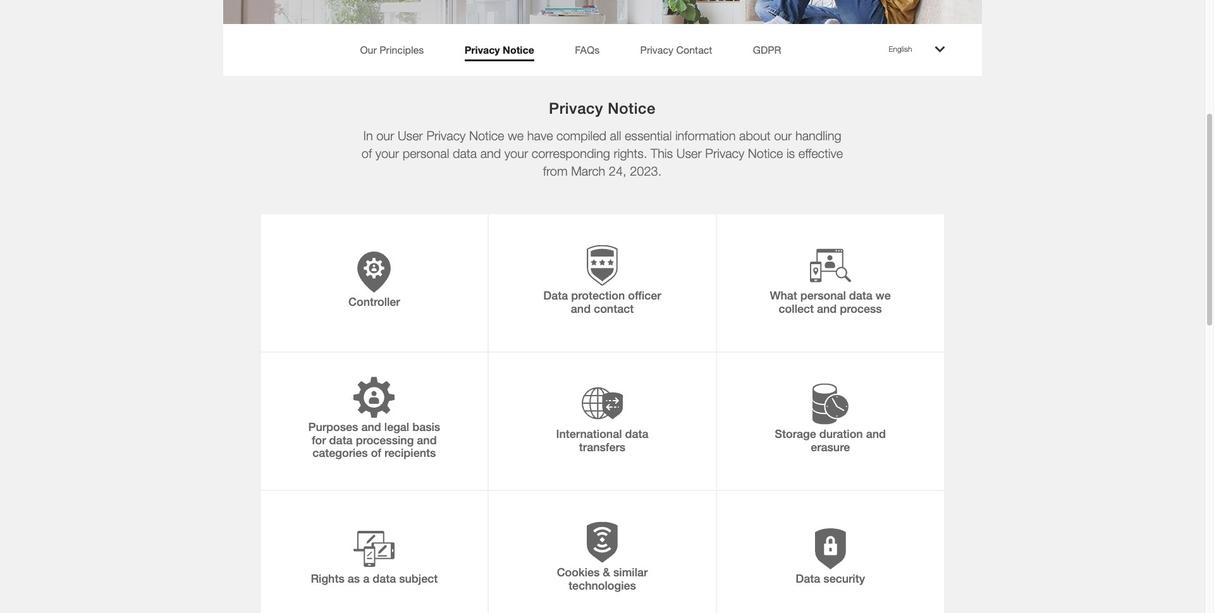Task type: describe. For each thing, give the bounding box(es) containing it.
categories
[[313, 447, 368, 460]]

cookies & similar technologies
[[557, 566, 648, 592]]

privacy notice link
[[465, 44, 534, 61]]

data for data security
[[796, 572, 821, 586]]

our principles link
[[360, 44, 424, 61]]

what
[[770, 289, 798, 302]]

legal
[[384, 421, 409, 434]]

0 horizontal spatial privacy notice
[[465, 44, 534, 56]]

2023.
[[630, 164, 662, 178]]

privacy contact link
[[641, 44, 713, 61]]

compiled
[[557, 128, 607, 143]]

privacy inside privacy notice 'link'
[[465, 44, 500, 56]]

data security
[[796, 572, 865, 586]]

rights. this
[[614, 146, 673, 161]]

data inside international data transfers
[[625, 427, 649, 441]]

1 vertical spatial user
[[677, 146, 702, 161]]

in
[[363, 128, 373, 143]]

our
[[360, 44, 377, 56]]

privacy contact
[[641, 44, 713, 56]]

english
[[889, 44, 912, 54]]

protection
[[571, 289, 625, 302]]

what personal data we collect and process link
[[717, 214, 944, 353]]

is
[[787, 146, 795, 161]]

2 our from the left
[[774, 128, 792, 143]]

recipients
[[385, 447, 436, 460]]

we inside what personal data we collect and process
[[876, 289, 891, 302]]

cookies
[[557, 566, 600, 579]]

cookies & similar technologies link
[[489, 492, 716, 614]]

data inside in our user privacy notice we have compiled all essential information about our handling of your personal data and your corresponding rights. this user privacy notice is effective from march 24, 2023.
[[453, 146, 477, 161]]

essential
[[625, 128, 672, 143]]

in our user privacy notice we have compiled all essential information about our handling of your personal data and your corresponding rights. this user privacy notice is effective from march 24, 2023.
[[362, 128, 843, 178]]

handling
[[796, 128, 842, 143]]

have
[[527, 128, 553, 143]]

duration
[[820, 427, 863, 441]]

faqs link
[[575, 44, 600, 61]]

purposes and legal basis for data processing and categories of recipients link
[[261, 353, 488, 492]]

from march
[[543, 164, 606, 178]]

rights as a data subject
[[311, 572, 438, 586]]

we inside in our user privacy notice we have compiled all essential information about our handling of your personal data and your corresponding rights. this user privacy notice is effective from march 24, 2023.
[[508, 128, 524, 143]]

principles
[[380, 44, 424, 56]]

1 your from the left
[[376, 146, 399, 161]]

international
[[556, 427, 622, 441]]

collect
[[779, 302, 814, 315]]

corresponding
[[532, 146, 610, 161]]

and inside what personal data we collect and process
[[817, 302, 837, 315]]

about
[[739, 128, 771, 143]]

faqs
[[575, 44, 600, 56]]

2 your from the left
[[505, 146, 528, 161]]

international data transfers
[[556, 427, 649, 454]]

officer
[[628, 289, 661, 302]]

transfers
[[579, 440, 626, 454]]

data inside what personal data we collect and process
[[849, 289, 873, 302]]

personal inside in our user privacy notice we have compiled all essential information about our handling of your personal data and your corresponding rights. this user privacy notice is effective from march 24, 2023.
[[403, 146, 449, 161]]

and inside in our user privacy notice we have compiled all essential information about our handling of your personal data and your corresponding rights. this user privacy notice is effective from march 24, 2023.
[[481, 146, 501, 161]]



Task type: vqa. For each thing, say whether or not it's contained in the screenshot.
1st Proof from left
no



Task type: locate. For each thing, give the bounding box(es) containing it.
effective
[[799, 146, 843, 161]]

1 vertical spatial privacy notice
[[549, 99, 656, 117]]

privacy notice
[[465, 44, 534, 56], [549, 99, 656, 117]]

storage duration and erasure
[[775, 427, 886, 454]]

data left protection on the top
[[544, 289, 568, 302]]

1 vertical spatial of
[[371, 447, 381, 460]]

data
[[544, 289, 568, 302], [796, 572, 821, 586]]

1 horizontal spatial your
[[505, 146, 528, 161]]

purposes
[[308, 421, 358, 434]]

processing
[[356, 434, 414, 447]]

1 vertical spatial personal
[[801, 289, 846, 302]]

as
[[348, 572, 360, 586]]

erasure
[[811, 440, 850, 454]]

similar
[[614, 566, 648, 579]]

0 horizontal spatial your
[[376, 146, 399, 161]]

process
[[840, 302, 882, 315]]

of left recipients at the bottom
[[371, 447, 381, 460]]

24,
[[609, 164, 627, 178]]

data protection officer and contact
[[544, 289, 661, 315]]

0 vertical spatial of
[[362, 146, 372, 161]]

0 horizontal spatial we
[[508, 128, 524, 143]]

1 horizontal spatial our
[[774, 128, 792, 143]]

rights
[[311, 572, 345, 586]]

gdpr
[[753, 44, 782, 56]]

0 vertical spatial data
[[544, 289, 568, 302]]

0 vertical spatial personal
[[403, 146, 449, 161]]

our right in
[[376, 128, 394, 143]]

of inside in our user privacy notice we have compiled all essential information about our handling of your personal data and your corresponding rights. this user privacy notice is effective from march 24, 2023.
[[362, 146, 372, 161]]

data
[[453, 146, 477, 161], [849, 289, 873, 302], [625, 427, 649, 441], [329, 434, 353, 447], [373, 572, 396, 586]]

1 horizontal spatial privacy notice
[[549, 99, 656, 117]]

information
[[676, 128, 736, 143]]

security
[[824, 572, 865, 586]]

what personal data we collect and process
[[770, 289, 891, 315]]

a
[[363, 572, 370, 586]]

personal inside what personal data we collect and process
[[801, 289, 846, 302]]

and
[[481, 146, 501, 161], [571, 302, 591, 315], [817, 302, 837, 315], [361, 421, 381, 434], [866, 427, 886, 441], [417, 434, 437, 447]]

purposes and legal basis for data processing and categories of recipients
[[308, 421, 440, 460]]

notice
[[503, 44, 534, 56], [608, 99, 656, 117], [469, 128, 504, 143], [748, 146, 783, 161]]

&
[[603, 566, 610, 579]]

user down information
[[677, 146, 702, 161]]

data for data protection officer and contact
[[544, 289, 568, 302]]

all
[[610, 128, 621, 143]]

our principles
[[360, 44, 424, 56]]

of down in
[[362, 146, 372, 161]]

0 vertical spatial user
[[398, 128, 423, 143]]

user
[[398, 128, 423, 143], [677, 146, 702, 161]]

0 horizontal spatial our
[[376, 128, 394, 143]]

storage
[[775, 427, 816, 441]]

personal
[[403, 146, 449, 161], [801, 289, 846, 302]]

of inside purposes and legal basis for data processing and categories of recipients
[[371, 447, 381, 460]]

1 horizontal spatial data
[[796, 572, 821, 586]]

0 horizontal spatial data
[[544, 289, 568, 302]]

notice inside 'link'
[[503, 44, 534, 56]]

1 horizontal spatial personal
[[801, 289, 846, 302]]

contact
[[594, 302, 634, 315]]

0 horizontal spatial personal
[[403, 146, 449, 161]]

for
[[312, 434, 326, 447]]

data inside data protection officer and contact
[[544, 289, 568, 302]]

technologies
[[569, 579, 636, 592]]

data left security
[[796, 572, 821, 586]]

1 horizontal spatial user
[[677, 146, 702, 161]]

controller link
[[261, 214, 488, 353]]

data inside purposes and legal basis for data processing and categories of recipients
[[329, 434, 353, 447]]

gdpr link
[[753, 44, 782, 61]]

of
[[362, 146, 372, 161], [371, 447, 381, 460]]

privacy
[[465, 44, 500, 56], [641, 44, 674, 56], [549, 99, 604, 117], [427, 128, 466, 143], [705, 146, 745, 161]]

0 vertical spatial privacy notice
[[465, 44, 534, 56]]

and inside data protection officer and contact
[[571, 302, 591, 315]]

rights as a data subject link
[[261, 492, 488, 614]]

basis
[[413, 421, 440, 434]]

storage duration and erasure link
[[717, 353, 944, 492]]

0 vertical spatial we
[[508, 128, 524, 143]]

1 vertical spatial we
[[876, 289, 891, 302]]

privacy inside privacy contact link
[[641, 44, 674, 56]]

our
[[376, 128, 394, 143], [774, 128, 792, 143]]

data protection officer and contact link
[[489, 214, 716, 353]]

we
[[508, 128, 524, 143], [876, 289, 891, 302]]

1 horizontal spatial we
[[876, 289, 891, 302]]

subject
[[399, 572, 438, 586]]

international data transfers link
[[489, 353, 716, 492]]

data security link
[[717, 492, 944, 614]]

1 vertical spatial data
[[796, 572, 821, 586]]

0 horizontal spatial user
[[398, 128, 423, 143]]

your
[[376, 146, 399, 161], [505, 146, 528, 161]]

contact
[[677, 44, 713, 56]]

our up the is
[[774, 128, 792, 143]]

and inside storage duration and erasure
[[866, 427, 886, 441]]

user right in
[[398, 128, 423, 143]]

1 our from the left
[[376, 128, 394, 143]]

controller
[[349, 295, 400, 309]]



